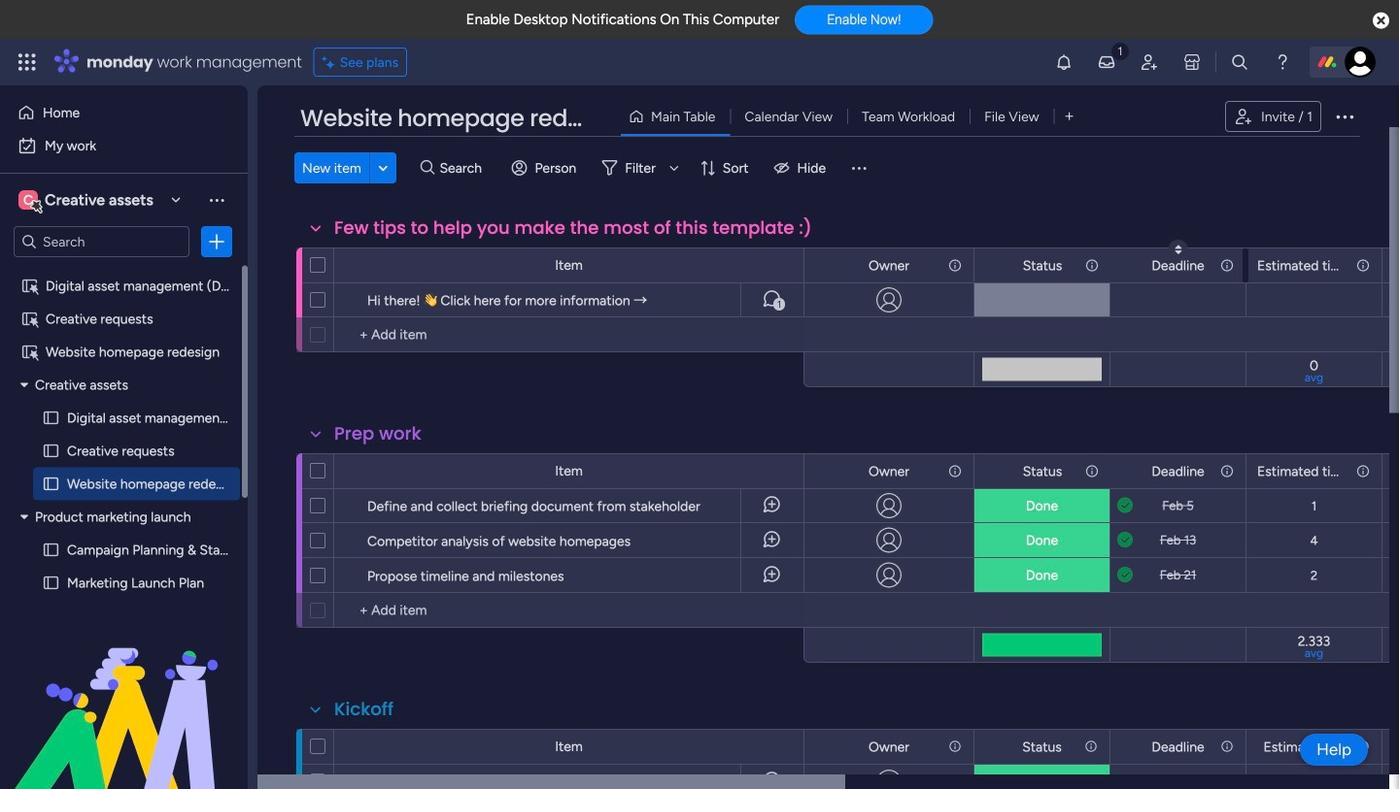 Task type: describe. For each thing, give the bounding box(es) containing it.
help image
[[1273, 52, 1292, 72]]

1 public board image from the top
[[42, 409, 60, 427]]

lottie animation image
[[0, 594, 248, 790]]

0 vertical spatial option
[[12, 97, 236, 128]]

lottie animation element
[[0, 594, 248, 790]]

menu image
[[849, 158, 869, 178]]

2 public board under template workspace image from the top
[[20, 343, 39, 361]]

options image
[[207, 232, 226, 252]]

dapulse close image
[[1373, 11, 1389, 31]]

public board under template workspace image
[[20, 310, 39, 328]]

invite members image
[[1140, 52, 1159, 72]]

Search in workspace field
[[41, 231, 162, 253]]

2 public board image from the top
[[42, 442, 60, 461]]

3 public board image from the top
[[42, 475, 60, 494]]

2 v2 done deadline image from the top
[[1117, 566, 1133, 585]]

search everything image
[[1230, 52, 1249, 72]]

v2 done deadline image
[[1117, 531, 1133, 550]]

1 v2 done deadline image from the top
[[1117, 497, 1133, 515]]

sort desc image
[[1175, 244, 1182, 256]]

1 public board under template workspace image from the top
[[20, 277, 39, 295]]

options image
[[1333, 105, 1356, 128]]

see plans image
[[322, 51, 340, 73]]

monday marketplace image
[[1182, 52, 1202, 72]]

john smith image
[[1345, 47, 1376, 78]]

5 public board image from the top
[[42, 574, 60, 593]]

1 vertical spatial option
[[12, 130, 236, 161]]

angle down image
[[378, 161, 388, 175]]

workspace selection element
[[18, 188, 156, 214]]



Task type: locate. For each thing, give the bounding box(es) containing it.
column information image
[[1084, 258, 1100, 273], [1219, 258, 1235, 273], [1219, 464, 1235, 479], [1355, 464, 1371, 479]]

option
[[12, 97, 236, 128], [12, 130, 236, 161], [0, 269, 248, 273]]

arrow down image
[[662, 156, 686, 180]]

None field
[[295, 102, 600, 135], [329, 216, 817, 241], [864, 255, 914, 276], [1018, 255, 1067, 276], [1147, 255, 1209, 276], [1252, 255, 1350, 276], [329, 422, 426, 447], [864, 461, 914, 482], [1018, 461, 1067, 482], [1147, 461, 1209, 482], [1252, 461, 1350, 482], [329, 698, 398, 723], [295, 102, 600, 135], [329, 216, 817, 241], [864, 255, 914, 276], [1018, 255, 1067, 276], [1147, 255, 1209, 276], [1252, 255, 1350, 276], [329, 422, 426, 447], [864, 461, 914, 482], [1018, 461, 1067, 482], [1147, 461, 1209, 482], [1252, 461, 1350, 482], [329, 698, 398, 723]]

v2 search image
[[420, 157, 435, 179]]

column information image
[[947, 258, 963, 273], [1355, 258, 1371, 273], [947, 464, 963, 479], [1084, 464, 1100, 479]]

select product image
[[17, 52, 37, 72]]

add view image
[[1065, 110, 1073, 124]]

1 caret down image from the top
[[20, 378, 28, 392]]

v2 done deadline image up v2 done deadline image
[[1117, 497, 1133, 515]]

1 vertical spatial public board under template workspace image
[[20, 343, 39, 361]]

1 image
[[1111, 40, 1129, 62]]

v2 done deadline image down v2 done deadline image
[[1117, 566, 1133, 585]]

sort asc image
[[1175, 244, 1182, 256]]

v2 done deadline image
[[1117, 497, 1133, 515], [1117, 566, 1133, 585]]

0 vertical spatial v2 done deadline image
[[1117, 497, 1133, 515]]

Search field
[[435, 154, 493, 182]]

public board under template workspace image
[[20, 277, 39, 295], [20, 343, 39, 361]]

1 vertical spatial v2 done deadline image
[[1117, 566, 1133, 585]]

4 public board image from the top
[[42, 541, 60, 560]]

list box
[[0, 266, 268, 728]]

public board image
[[42, 409, 60, 427], [42, 442, 60, 461], [42, 475, 60, 494], [42, 541, 60, 560], [42, 574, 60, 593]]

notifications image
[[1054, 52, 1074, 72]]

2 caret down image from the top
[[20, 511, 28, 524]]

update feed image
[[1097, 52, 1116, 72]]

0 vertical spatial caret down image
[[20, 378, 28, 392]]

caret down image
[[20, 378, 28, 392], [20, 511, 28, 524]]

public board under template workspace image down public board under template workspace image
[[20, 343, 39, 361]]

workspace options image
[[207, 190, 226, 210]]

0 vertical spatial public board under template workspace image
[[20, 277, 39, 295]]

1 vertical spatial caret down image
[[20, 511, 28, 524]]

public board under template workspace image up public board under template workspace image
[[20, 277, 39, 295]]

2 vertical spatial option
[[0, 269, 248, 273]]

workspace image
[[18, 189, 38, 211]]



Task type: vqa. For each thing, say whether or not it's contained in the screenshot.
Sort Desc image
yes



